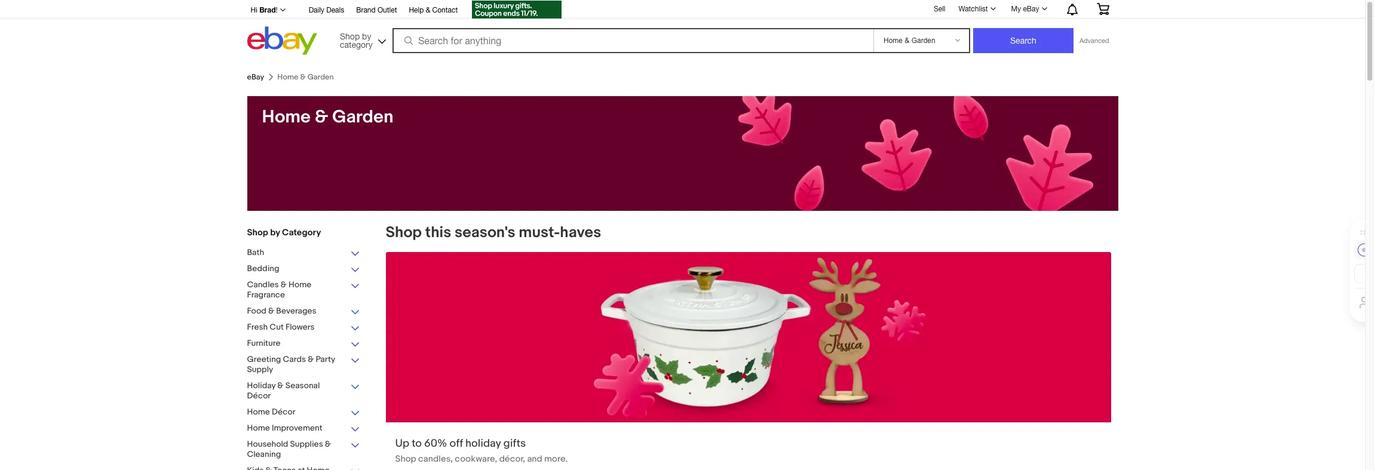 Task type: describe. For each thing, give the bounding box(es) containing it.
daily deals link
[[309, 4, 344, 17]]

ebay inside account navigation
[[1023, 5, 1039, 13]]

haves
[[560, 223, 601, 242]]

fragrance
[[247, 290, 285, 300]]

outlet
[[378, 6, 397, 14]]

& inside help & contact link
[[426, 6, 430, 14]]

home up the household
[[247, 423, 270, 433]]

bath bedding candles & home fragrance food & beverages fresh cut flowers furniture greeting cards & party supply holiday & seasonal décor home décor home improvement household supplies & cleaning
[[247, 247, 335, 460]]

fresh
[[247, 322, 268, 332]]

& right 'candles'
[[281, 280, 287, 290]]

supplies
[[290, 439, 323, 449]]

contact
[[432, 6, 458, 14]]

household
[[247, 439, 288, 449]]

sell link
[[929, 5, 951, 13]]

home improvement button
[[247, 423, 361, 434]]

shop for shop by category
[[247, 227, 268, 238]]

season's
[[455, 223, 516, 242]]

greeting cards & party supply button
[[247, 354, 361, 376]]

home down "bedding" dropdown button on the bottom left of the page
[[289, 280, 312, 290]]

brad
[[259, 5, 276, 14]]

category
[[340, 40, 373, 49]]

holiday
[[247, 381, 276, 391]]

shop inside up to 60% off holiday gifts shop candles, cookware, décor, and more.
[[395, 454, 416, 465]]

improvement
[[272, 423, 322, 433]]

gifts
[[503, 438, 526, 451]]

brand outlet
[[356, 6, 397, 14]]

0 horizontal spatial ebay
[[247, 72, 264, 82]]

bedding
[[247, 264, 279, 274]]

help & contact link
[[409, 4, 458, 17]]

bath
[[247, 247, 264, 258]]

none submit inside shop by category banner
[[973, 28, 1074, 53]]

greeting
[[247, 354, 281, 365]]

supply
[[247, 365, 273, 375]]

shop by category
[[247, 227, 321, 238]]

shop this season's must-haves
[[386, 223, 601, 242]]

party
[[316, 354, 335, 365]]

brand
[[356, 6, 376, 14]]

Search for anything text field
[[394, 29, 871, 52]]

bath button
[[247, 247, 361, 259]]

my
[[1011, 5, 1021, 13]]

holiday & seasonal décor button
[[247, 381, 361, 402]]

seasonal
[[285, 381, 320, 391]]

my ebay
[[1011, 5, 1039, 13]]

your shopping cart image
[[1096, 3, 1110, 15]]

holiday
[[466, 438, 501, 451]]

food & beverages button
[[247, 306, 361, 317]]

décor,
[[499, 454, 525, 465]]

up to 60% off holiday gifts shop candles, cookware, décor, and more.
[[395, 438, 568, 465]]

none text field containing up to 60% off holiday gifts
[[386, 252, 1111, 470]]

!
[[276, 6, 278, 14]]

by for category
[[270, 227, 280, 238]]

daily deals
[[309, 6, 344, 14]]

bedding button
[[247, 264, 361, 275]]

& left party
[[308, 354, 314, 365]]



Task type: vqa. For each thing, say whether or not it's contained in the screenshot.
MY EBAY link
yes



Task type: locate. For each thing, give the bounding box(es) containing it.
home décor button
[[247, 407, 361, 418]]

advanced link
[[1074, 29, 1115, 53]]

garden
[[332, 106, 394, 128]]

ebay link
[[247, 72, 264, 82]]

hi brad !
[[251, 5, 278, 14]]

60%
[[424, 438, 447, 451]]

0 vertical spatial décor
[[247, 391, 271, 401]]

cut
[[270, 322, 284, 332]]

deals
[[326, 6, 344, 14]]

shop by category
[[340, 31, 373, 49]]

cleaning
[[247, 449, 281, 460]]

shop by category banner
[[244, 0, 1118, 58]]

by
[[362, 31, 371, 41], [270, 227, 280, 238]]

food
[[247, 306, 266, 316]]

0 vertical spatial by
[[362, 31, 371, 41]]

0 horizontal spatial décor
[[247, 391, 271, 401]]

None submit
[[973, 28, 1074, 53]]

candles & home fragrance button
[[247, 280, 361, 301]]

off
[[450, 438, 463, 451]]

account navigation
[[244, 0, 1118, 20]]

brand outlet link
[[356, 4, 397, 17]]

shop by category button
[[335, 27, 388, 52]]

shop left "this"
[[386, 223, 422, 242]]

by inside shop by category
[[362, 31, 371, 41]]

home down 'holiday'
[[247, 407, 270, 417]]

by down brand
[[362, 31, 371, 41]]

& right food
[[268, 306, 274, 316]]

advanced
[[1080, 37, 1109, 44]]

& right help
[[426, 6, 430, 14]]

fresh cut flowers button
[[247, 322, 361, 333]]

1 vertical spatial ebay
[[247, 72, 264, 82]]

furniture button
[[247, 338, 361, 350]]

home & garden
[[262, 106, 394, 128]]

up
[[395, 438, 409, 451]]

décor down supply
[[247, 391, 271, 401]]

must-
[[519, 223, 560, 242]]

1 horizontal spatial décor
[[272, 407, 296, 417]]

1 vertical spatial décor
[[272, 407, 296, 417]]

cookware,
[[455, 454, 497, 465]]

ebay
[[1023, 5, 1039, 13], [247, 72, 264, 82]]

help & contact
[[409, 6, 458, 14]]

furniture
[[247, 338, 281, 348]]

décor up improvement
[[272, 407, 296, 417]]

my ebay link
[[1005, 2, 1053, 16]]

shop down up
[[395, 454, 416, 465]]

1 horizontal spatial ebay
[[1023, 5, 1039, 13]]

daily
[[309, 6, 324, 14]]

to
[[412, 438, 422, 451]]

1 horizontal spatial by
[[362, 31, 371, 41]]

shop up bath
[[247, 227, 268, 238]]

and
[[527, 454, 542, 465]]

0 vertical spatial ebay
[[1023, 5, 1039, 13]]

& right 'holiday'
[[277, 381, 284, 391]]

None text field
[[386, 252, 1111, 470]]

shop inside shop by category
[[340, 31, 360, 41]]

décor
[[247, 391, 271, 401], [272, 407, 296, 417]]

this
[[425, 223, 451, 242]]

1 vertical spatial by
[[270, 227, 280, 238]]

watchlist link
[[952, 2, 1001, 16]]

& right supplies at left bottom
[[325, 439, 331, 449]]

more.
[[544, 454, 568, 465]]

shop down deals
[[340, 31, 360, 41]]

shop for shop this season's must-haves
[[386, 223, 422, 242]]

home down the ebay link at top
[[262, 106, 311, 128]]

by for category
[[362, 31, 371, 41]]

household supplies & cleaning button
[[247, 439, 361, 461]]

hi
[[251, 6, 257, 14]]

cards
[[283, 354, 306, 365]]

& left the 'garden'
[[315, 106, 328, 128]]

shop for shop by category
[[340, 31, 360, 41]]

get the coupon image
[[472, 1, 562, 19]]

shop
[[340, 31, 360, 41], [386, 223, 422, 242], [247, 227, 268, 238], [395, 454, 416, 465]]

sell
[[934, 5, 946, 13]]

flowers
[[286, 322, 315, 332]]

candles,
[[418, 454, 453, 465]]

home
[[262, 106, 311, 128], [289, 280, 312, 290], [247, 407, 270, 417], [247, 423, 270, 433]]

help
[[409, 6, 424, 14]]

candles
[[247, 280, 279, 290]]

by left category
[[270, 227, 280, 238]]

beverages
[[276, 306, 317, 316]]

watchlist
[[959, 5, 988, 13]]

category
[[282, 227, 321, 238]]

&
[[426, 6, 430, 14], [315, 106, 328, 128], [281, 280, 287, 290], [268, 306, 274, 316], [308, 354, 314, 365], [277, 381, 284, 391], [325, 439, 331, 449]]

0 horizontal spatial by
[[270, 227, 280, 238]]



